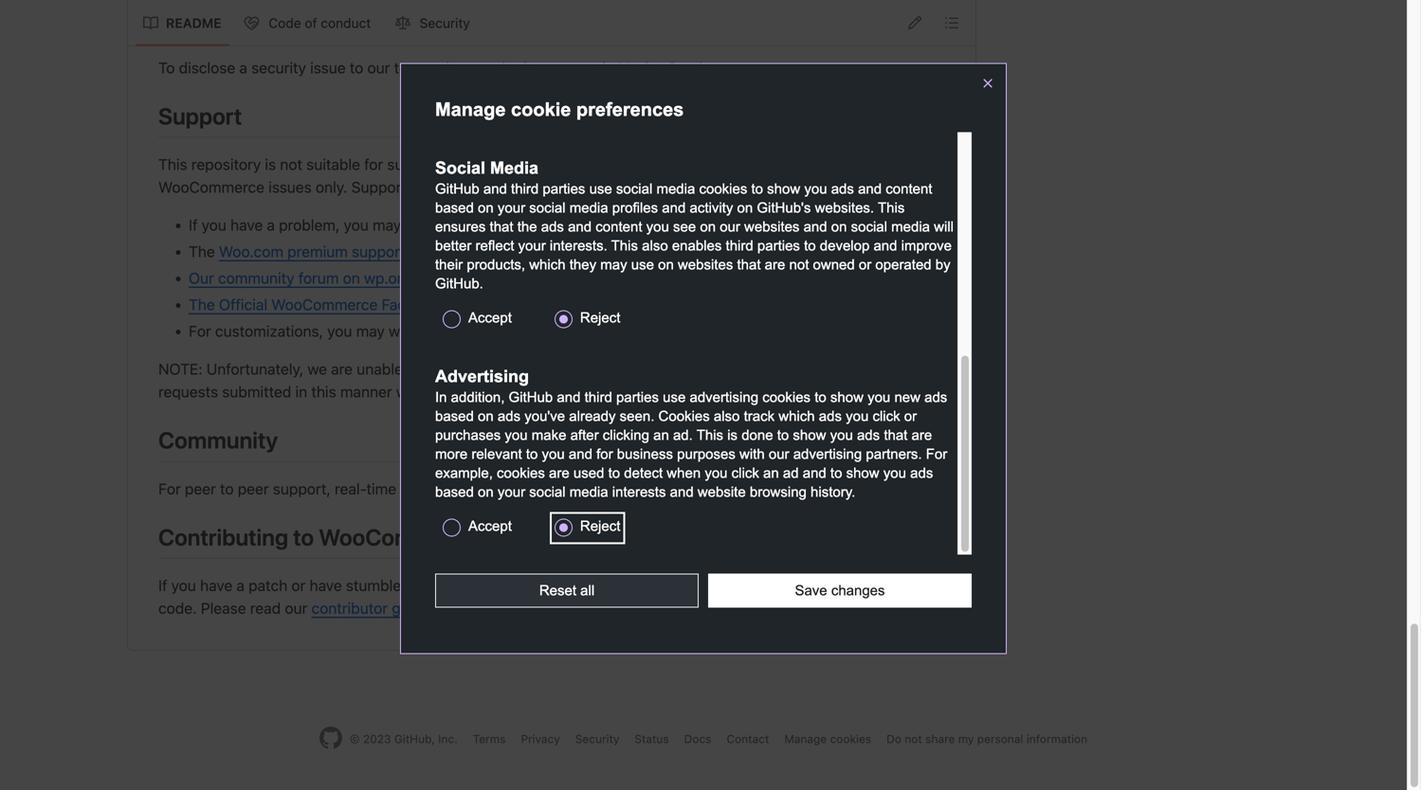 Task type: describe. For each thing, give the bounding box(es) containing it.
repository
[[191, 156, 261, 174]]

are inside "note: unfortunately, we are unable to honor support requests in issues on this repository; as a result, any requests submitted in this manner will be closed."
[[331, 361, 353, 379]]

0 horizontal spatial click
[[732, 466, 760, 482]]

via
[[595, 59, 614, 77]]

this inside advertising in addition, github and third parties use advertising cookies to show you new ads based on ads you've already seen. cookies also track which ads you click or purchases you make after clicking an ad. this is done to show you ads that are more relevant to you and for business purposes with our advertising partners. for example, cookies are used to detect when you click an ad and to show you ads based on your social media interests and website browsing history.
[[697, 428, 724, 444]]

on down example,
[[478, 485, 494, 501]]

you down the official woocommerce facebook group link in the left top of the page
[[327, 323, 352, 341]]

show up the ad
[[793, 428, 827, 444]]

honor
[[425, 361, 465, 379]]

our inside if you have a patch or have stumbled upon an issue with woocommerce core, you can contribute this back to the code. please read our
[[285, 600, 308, 618]]

ads left you've
[[498, 409, 521, 425]]

website
[[698, 485, 746, 501]]

and up websites.
[[858, 181, 882, 197]]

code of conduct
[[269, 15, 371, 31]]

this inside this repository is not suitable for support. please don't use our issue tracker for support requests, but for core woocommerce issues only. support can take place through the appropriate channels:
[[158, 156, 187, 174]]

this down core
[[878, 200, 905, 216]]

you up the "history."
[[830, 428, 853, 444]]

you up relevant
[[505, 428, 528, 444]]

accept for media
[[469, 310, 512, 326]]

and down after
[[569, 447, 593, 463]]

can inside if you have a patch or have stumbled upon an issue with woocommerce core, you can contribute this back to the code. please read our
[[724, 577, 748, 595]]

readme link
[[136, 8, 229, 38]]

and down media
[[484, 181, 507, 197]]

to down result,
[[815, 390, 827, 406]]

on down the enables
[[658, 257, 674, 273]]

do not share my personal information
[[887, 733, 1088, 746]]

have up "woo.com"
[[231, 216, 263, 234]]

0 horizontal spatial this
[[311, 383, 336, 401]]

reporting security issues
[[158, 6, 422, 33]]

manner
[[340, 383, 392, 401]]

1 vertical spatial want
[[389, 323, 422, 341]]

media up improve
[[892, 219, 930, 235]]

suitable
[[307, 156, 360, 174]]

and up "extensions."
[[804, 219, 828, 235]]

used
[[574, 466, 605, 482]]

media up help
[[570, 200, 609, 216]]

this.
[[743, 600, 772, 618]]

use up help
[[590, 181, 612, 197]]

show up the "history."
[[847, 466, 880, 482]]

2 vertical spatial may
[[356, 323, 385, 341]]

contact
[[727, 733, 769, 746]]

on up start
[[478, 200, 494, 216]]

manage for manage cookie preferences
[[435, 99, 506, 120]]

ads up who
[[541, 219, 564, 235]]

©
[[350, 733, 360, 746]]

manage cookie preferences dialog
[[400, 0, 1007, 655]]

have up contributor
[[310, 577, 342, 595]]

woocommerce inside if you have a patch or have stumbled upon an issue with woocommerce core, you can contribute this back to the code. please read our
[[546, 577, 652, 595]]

more inside advertising in addition, github and third parties use advertising cookies to show you new ads based on ads you've already seen. cookies also track which ads you click or purchases you make after clicking an ad. this is done to show you ads that are more relevant to you and for business purposes with our advertising partners. for example, cookies are used to detect when you click an ad and to show you ads based on your social media interests and website browsing history.
[[435, 447, 468, 463]]

make
[[532, 428, 567, 444]]

result,
[[813, 361, 856, 379]]

are inside the social media github and third parties use social media cookies to show you ads and content based on your social media profiles and activity on github's websites. this ensures that the ads and content you see on our websites and on social media will better reflect your interests. this also enables third parties to develop and improve their products, which they may use on websites that are not owned or operated by github.
[[765, 257, 786, 273]]

changes
[[832, 583, 885, 599]]

outline image
[[945, 15, 960, 30]]

have down self help guide link at the top of the page
[[586, 243, 618, 261]]

to up the "history."
[[831, 466, 843, 482]]

advertising option group
[[435, 366, 958, 556]]

cookies down as
[[763, 390, 811, 406]]

privacy link
[[521, 733, 560, 746]]

to right "done"
[[777, 428, 789, 444]]

and up "interests."
[[568, 219, 592, 235]]

appropriate
[[598, 178, 677, 197]]

0 vertical spatial may
[[373, 216, 401, 234]]

personal
[[978, 733, 1024, 746]]

2 horizontal spatial third
[[726, 238, 754, 254]]

information inside button
[[1027, 733, 1088, 746]]

you up "woo.com"
[[202, 216, 227, 234]]

to up github's
[[752, 181, 763, 197]]

themes
[[699, 243, 750, 261]]

develop
[[820, 238, 870, 254]]

social up develop
[[851, 219, 888, 235]]

guidelines
[[392, 600, 462, 618]]

websites.
[[815, 200, 875, 216]]

interests
[[612, 485, 666, 501]]

to up contributing
[[220, 480, 234, 498]]

ads down the partners.
[[911, 466, 934, 482]]

0 vertical spatial this
[[674, 361, 699, 379]]

readme
[[166, 15, 222, 31]]

on right activity
[[737, 200, 753, 216]]

3 based from the top
[[435, 485, 474, 501]]

list
[[516, 323, 535, 341]]

and right the ad
[[803, 466, 827, 482]]

for right guidelines
[[466, 600, 485, 618]]

reset all button
[[435, 574, 699, 609]]

0 horizontal spatial support
[[158, 103, 242, 129]]

who
[[553, 243, 582, 261]]

accept for in
[[469, 519, 512, 535]]

0 vertical spatial in
[[590, 361, 602, 379]]

to up the owned
[[804, 238, 816, 254]]

issue inside this repository is not suitable for support. please don't use our issue tracker for support requests, but for core woocommerce issues only. support can take place through the appropriate channels:
[[593, 156, 629, 174]]

operated
[[876, 257, 932, 273]]

upon
[[414, 577, 449, 595]]

save changes button
[[708, 574, 972, 609]]

0 vertical spatial content
[[886, 181, 933, 197]]

0 horizontal spatial issue
[[310, 59, 346, 77]]

note:
[[158, 361, 203, 379]]

1 horizontal spatial can
[[693, 600, 717, 618]]

a left security
[[239, 59, 247, 77]]

our inside this repository is not suitable for support. please don't use our issue tracker for support requests, but for core woocommerce issues only. support can take place through the appropriate channels:
[[567, 156, 589, 174]]

for right suitable
[[364, 156, 383, 174]]

ads up the partners.
[[857, 428, 880, 444]]

social down through
[[529, 200, 566, 216]]

edit file image
[[908, 15, 923, 30]]

2 horizontal spatial parties
[[758, 238, 800, 254]]

problem,
[[279, 216, 340, 234]]

and up operated
[[874, 238, 898, 254]]

join our slack community link
[[687, 480, 858, 498]]

list containing readme
[[136, 8, 479, 38]]

customers
[[477, 243, 549, 261]]

core
[[884, 156, 914, 174]]

ad
[[783, 466, 799, 482]]

manage for manage cookies
[[785, 733, 827, 746]]

law image
[[396, 16, 411, 31]]

or inside the social media github and third parties use social media cookies to show you ads and content based on your social media profiles and activity on github's websites. this ensures that the ads and content you see on our websites and on social media will better reflect your interests. this also enables third parties to develop and improve their products, which they may use on websites that are not owned or operated by github.
[[859, 257, 872, 273]]

this repository is not suitable for support. please don't use our issue tracker for support requests, but for core woocommerce issues only. support can take place through the appropriate channels:
[[158, 156, 914, 197]]

terms
[[473, 733, 506, 746]]

don't
[[499, 156, 534, 174]]

security link for code of conduct link on the top left of the page
[[388, 8, 479, 38]]

on left how
[[610, 600, 627, 618]]

woocommerce down time
[[319, 524, 479, 551]]

book image
[[143, 16, 158, 31]]

0 vertical spatial websites
[[745, 219, 800, 235]]

which inside advertising in addition, github and third parties use advertising cookies to show you new ads based on ads you've already seen. cookies also track which ads you click or purchases you make after clicking an ad. this is done to show you ads that are more relevant to you and for business purposes with our advertising partners. for example, cookies are used to detect when you click an ad and to show you ads based on your social media interests and website browsing history.
[[779, 409, 815, 425]]

reflect
[[476, 238, 514, 254]]

place
[[473, 178, 510, 197]]

github.
[[435, 276, 484, 292]]

any
[[860, 361, 884, 379]]

wooexperts
[[557, 323, 640, 341]]

cookies down relevant
[[497, 466, 545, 482]]

code.
[[158, 600, 197, 618]]

for up "channels:"
[[685, 156, 704, 174]]

1 peer from the left
[[185, 480, 216, 498]]

when
[[667, 466, 701, 482]]

0 horizontal spatial please
[[437, 59, 482, 77]]

1 vertical spatial content
[[596, 219, 643, 235]]

this down guide
[[611, 238, 638, 254]]

✕ button
[[972, 66, 1004, 101]]

1 vertical spatial an
[[763, 466, 779, 482]]

help
[[583, 216, 613, 234]]

purchases
[[435, 428, 501, 444]]

real-
[[335, 480, 367, 498]]

seen.
[[620, 409, 655, 425]]

see
[[673, 219, 696, 235]]

for inside if you have a problem, you may want to start with the self help guide . the woo.com premium support portal for customers who have purchased themes or extensions. our community forum on wp.org which is available for all woocommerce users. the official woocommerce facebook group . for customizations, you may want to check our list of wooexperts
[[189, 323, 211, 341]]

may inside the social media github and third parties use social media cookies to show you ads and content based on your social media profiles and activity on github's websites. this ensures that the ads and content you see on our websites and on social media will better reflect your interests. this also enables third parties to develop and improve their products, which they may use on websites that are not owned or operated by github.
[[601, 257, 627, 273]]

status link
[[635, 733, 669, 746]]

and left office
[[519, 480, 544, 498]]

reset
[[539, 583, 577, 599]]

our community forum on wp.org link
[[189, 270, 411, 288]]

business
[[617, 447, 673, 463]]

0 horizontal spatial advertising
[[690, 390, 759, 406]]

that inside advertising in addition, github and third parties use advertising cookies to show you new ads based on ads you've already seen. cookies also track which ads you click or purchases you make after clicking an ad. this is done to show you ads that are more relevant to you and for business purposes with our advertising partners. for example, cookies are used to detect when you click an ad and to show you ads based on your social media interests and website browsing history.
[[884, 428, 908, 444]]

to down support,
[[293, 524, 314, 551]]

if for if you have a problem, you may want to start with the self help guide . the woo.com premium support portal for customers who have purchased themes or extensions. our community forum on wp.org which is available for all woocommerce users. the official woocommerce facebook group . for customizations, you may want to check our list of wooexperts
[[189, 216, 198, 234]]

0 vertical spatial an
[[654, 428, 669, 444]]

1 horizontal spatial requests
[[526, 361, 586, 379]]

guide
[[617, 216, 655, 234]]

you up woo.com premium support portal link in the top of the page
[[344, 216, 369, 234]]

to left check
[[426, 323, 440, 341]]

social up profiles
[[616, 181, 653, 197]]

will inside the social media github and third parties use social media cookies to show you ads and content based on your social media profiles and activity on github's websites. this ensures that the ads and content you see on our websites and on social media will better reflect your interests. this also enables third parties to develop and improve their products, which they may use on websites that are not owned or operated by github.
[[934, 219, 954, 235]]

cookies inside button
[[830, 733, 872, 746]]

ads down result,
[[819, 409, 842, 425]]

contributing to woocommerce
[[158, 524, 479, 551]]

code of conduct link
[[237, 8, 380, 38]]

not inside button
[[905, 733, 923, 746]]

submit
[[486, 59, 533, 77]]

a inside if you have a patch or have stumbled upon an issue with woocommerce core, you can contribute this back to the code. please read our
[[237, 577, 245, 595]]

with inside if you have a patch or have stumbled upon an issue with woocommerce core, you can contribute this back to the code. please read our
[[513, 577, 542, 595]]

are left the used
[[549, 466, 570, 482]]

to disclose a security issue to our team, please submit a report via hackerone here .
[[158, 59, 734, 77]]

you down requests,
[[805, 181, 828, 197]]

media inside advertising in addition, github and third parties use advertising cookies to show you new ads based on ads you've already seen. cookies also track which ads you click or purchases you make after clicking an ad. this is done to show you ads that are more relevant to you and for business purposes with our advertising partners. for example, cookies are used to detect when you click an ad and to show you ads based on your social media interests and website browsing history.
[[570, 485, 609, 501]]

conduct
[[321, 15, 371, 31]]

2 vertical spatial .
[[495, 296, 499, 314]]

and up see in the left of the page
[[662, 200, 686, 216]]

you left new
[[868, 390, 891, 406]]

if you have a patch or have stumbled upon an issue with woocommerce core, you can contribute this back to the code. please read our
[[158, 577, 933, 618]]

you down make
[[542, 447, 565, 463]]

wooexperts link
[[557, 323, 640, 341]]

reject for social media
[[580, 310, 621, 326]]

2 vertical spatial for
[[158, 480, 181, 498]]

team,
[[394, 59, 433, 77]]

all inside button
[[581, 583, 595, 599]]

of inside list
[[305, 15, 317, 31]]

on down addition,
[[478, 409, 494, 425]]

requests,
[[766, 156, 830, 174]]

1 the from the top
[[189, 243, 215, 261]]

manage cookie preferences document
[[435, 0, 972, 609]]

manage cookies button
[[785, 731, 872, 748]]

office
[[548, 480, 588, 498]]

you down any
[[846, 409, 869, 425]]

is inside this repository is not suitable for support. please don't use our issue tracker for support requests, but for core woocommerce issues only. support can take place through the appropriate channels:
[[265, 156, 276, 174]]

this inside if you have a patch or have stumbled upon an issue with woocommerce core, you can contribute this back to the code. please read our
[[827, 577, 852, 595]]

for down "ensures"
[[454, 243, 473, 261]]

and up already
[[557, 390, 581, 406]]

you up code.
[[171, 577, 196, 595]]

reset all
[[539, 583, 595, 599]]

stumbled
[[346, 577, 410, 595]]

on down activity
[[700, 219, 716, 235]]

support inside this repository is not suitable for support. please don't use our issue tracker for support requests, but for core woocommerce issues only. support can take place through the appropriate channels:
[[708, 156, 762, 174]]

manage cookie preferences
[[435, 99, 684, 120]]

issue inside if you have a patch or have stumbled upon an issue with woocommerce core, you can contribute this back to the code. please read our
[[474, 577, 509, 595]]

2 based from the top
[[435, 409, 474, 425]]

to up better
[[442, 216, 456, 234]]

not inside the social media github and third parties use social media cookies to show you ads and content based on your social media profiles and activity on github's websites. this ensures that the ads and content you see on our websites and on social media will better reflect your interests. this also enables third parties to develop and improve their products, which they may use on websites that are not owned or operated by github.
[[790, 257, 809, 273]]

1 horizontal spatial that
[[737, 257, 761, 273]]

the inside if you have a patch or have stumbled upon an issue with woocommerce core, you can contribute this back to the code. please read our
[[911, 577, 933, 595]]

media down tracker
[[657, 181, 695, 197]]

please inside if you have a patch or have stumbled upon an issue with woocommerce core, you can contribute this back to the code. please read our
[[201, 600, 246, 618]]

a inside if you have a problem, you may want to start with the self help guide . the woo.com premium support portal for customers who have purchased themes or extensions. our community forum on wp.org which is available for all woocommerce users. the official woocommerce facebook group . for customizations, you may want to check our list of wooexperts
[[267, 216, 275, 234]]

or inside if you have a patch or have stumbled upon an issue with woocommerce core, you can contribute this back to the code. please read our
[[292, 577, 306, 595]]

wp.org
[[364, 270, 411, 288]]

use down guide
[[631, 257, 654, 273]]

you up purchased
[[647, 219, 669, 235]]

on down websites.
[[832, 219, 847, 235]]

1 vertical spatial your
[[518, 238, 546, 254]]

for down who
[[538, 270, 557, 288]]

activity
[[690, 200, 733, 216]]

which inside if you have a problem, you may want to start with the self help guide . the woo.com premium support portal for customers who have purchased themes or extensions. our community forum on wp.org which is available for all woocommerce users. the official woocommerce facebook group . for customizations, you may want to check our list of wooexperts
[[415, 270, 456, 288]]

and down when
[[670, 485, 694, 501]]

contributor guidelines link
[[312, 600, 462, 618]]

group
[[453, 296, 495, 314]]

tracker
[[633, 156, 681, 174]]

0 vertical spatial information
[[528, 600, 606, 618]]

hours,
[[592, 480, 635, 498]]

do not share my personal information button
[[887, 731, 1088, 748]]

our inside the social media github and third parties use social media cookies to show you ads and content based on your social media profiles and activity on github's websites. this ensures that the ads and content you see on our websites and on social media will better reflect your interests. this also enables third parties to develop and improve their products, which they may use on websites that are not owned or operated by github.
[[720, 219, 741, 235]]

!
[[858, 480, 862, 498]]

track
[[744, 409, 775, 425]]

our left team,
[[368, 59, 390, 77]]

woocommerce down forum
[[272, 296, 378, 314]]



Task type: vqa. For each thing, say whether or not it's contained in the screenshot.
plus icon
no



Task type: locate. For each thing, give the bounding box(es) containing it.
1 vertical spatial requests
[[158, 383, 218, 401]]

third right the enables
[[726, 238, 754, 254]]

and
[[484, 181, 507, 197], [858, 181, 882, 197], [662, 200, 686, 216], [568, 219, 592, 235], [804, 219, 828, 235], [874, 238, 898, 254], [557, 390, 581, 406], [569, 447, 593, 463], [803, 466, 827, 482], [519, 480, 544, 498], [670, 485, 694, 501]]

1 horizontal spatial click
[[873, 409, 901, 425]]

content down core
[[886, 181, 933, 197]]

1 vertical spatial support
[[352, 178, 407, 197]]

please up take
[[449, 156, 495, 174]]

. for guide
[[655, 216, 660, 234]]

will left the be at the left
[[396, 383, 418, 401]]

1 vertical spatial more
[[489, 600, 524, 618]]

more
[[435, 447, 468, 463], [489, 600, 524, 618]]

2 horizontal spatial that
[[884, 428, 908, 444]]

peer left support,
[[238, 480, 269, 498]]

you've
[[525, 409, 565, 425]]

1 vertical spatial parties
[[758, 238, 800, 254]]

status
[[635, 733, 669, 746]]

to left honor
[[407, 361, 421, 379]]

1 vertical spatial websites
[[678, 257, 733, 273]]

1 vertical spatial reject
[[580, 519, 621, 535]]

ads
[[831, 181, 854, 197], [541, 219, 564, 235], [925, 390, 948, 406], [498, 409, 521, 425], [819, 409, 842, 425], [857, 428, 880, 444], [911, 466, 934, 482]]

on inside "note: unfortunately, we are unable to honor support requests in issues on this repository; as a result, any requests submitted in this manner will be closed."
[[653, 361, 670, 379]]

an right upon
[[453, 577, 470, 595]]

based
[[435, 200, 474, 216], [435, 409, 474, 425], [435, 485, 474, 501]]

a inside "note: unfortunately, we are unable to honor support requests in issues on this repository; as a result, any requests submitted in this manner will be closed."
[[801, 361, 809, 379]]

0 vertical spatial want
[[405, 216, 438, 234]]

security link for privacy link
[[575, 733, 620, 746]]

cookies inside the social media github and third parties use social media cookies to show you ads and content based on your social media profiles and activity on github's websites. this ensures that the ads and content you see on our websites and on social media will better reflect your interests. this also enables third parties to develop and improve their products, which they may use on websites that are not owned or operated by github.
[[699, 181, 748, 197]]

use inside advertising in addition, github and third parties use advertising cookies to show you new ads based on ads you've already seen. cookies also track which ads you click or purchases you make after clicking an ad. this is done to show you ads that are more relevant to you and for business purposes with our advertising partners. for example, cookies are used to detect when you click an ad and to show you ads based on your social media interests and website browsing history.
[[663, 390, 686, 406]]

is up group
[[460, 270, 471, 288]]

peer down the community
[[185, 480, 216, 498]]

0 vertical spatial that
[[490, 219, 514, 235]]

1 vertical spatial community
[[782, 480, 858, 498]]

support inside if you have a problem, you may want to start with the self help guide . the woo.com premium support portal for customers who have purchased themes or extensions. our community forum on wp.org which is available for all woocommerce users. the official woocommerce facebook group . for customizations, you may want to check our list of wooexperts
[[352, 243, 406, 261]]

1 vertical spatial support
[[352, 243, 406, 261]]

0 horizontal spatial all
[[561, 270, 576, 288]]

official
[[219, 296, 268, 314]]

1 horizontal spatial parties
[[616, 390, 659, 406]]

0 horizontal spatial for
[[158, 480, 181, 498]]

0 vertical spatial github
[[435, 181, 480, 197]]

browsing
[[750, 485, 807, 501]]

with inside if you have a problem, you may want to start with the self help guide . the woo.com premium support portal for customers who have purchased themes or extensions. our community forum on wp.org which is available for all woocommerce users. the official woocommerce facebook group . for customizations, you may want to check our list of wooexperts
[[496, 216, 525, 234]]

0 vertical spatial if
[[189, 216, 198, 234]]

1 accept from the top
[[469, 310, 512, 326]]

github down social
[[435, 181, 480, 197]]

can up do at the right bottom
[[724, 577, 748, 595]]

you down the core,
[[664, 600, 689, 618]]

all down who
[[561, 270, 576, 288]]

purposes
[[677, 447, 736, 463]]

please inside this repository is not suitable for support. please don't use our issue tracker for support requests, but for core woocommerce issues only. support can take place through the appropriate channels:
[[449, 156, 495, 174]]

if for if you have a patch or have stumbled upon an issue with woocommerce core, you can contribute this back to the code. please read our
[[158, 577, 167, 595]]

to right the used
[[609, 466, 620, 482]]

security link up to disclose a security issue to our team, please submit a report via hackerone here .
[[388, 8, 479, 38]]

to inside "note: unfortunately, we are unable to honor support requests in issues on this repository; as a result, any requests submitted in this manner will be closed."
[[407, 361, 421, 379]]

done
[[742, 428, 774, 444]]

security link left status link
[[575, 733, 620, 746]]

manage right contact link
[[785, 733, 827, 746]]

0 vertical spatial please
[[449, 156, 495, 174]]

of
[[305, 15, 317, 31], [539, 323, 553, 341]]

0 vertical spatial is
[[265, 156, 276, 174]]

can down the 'support.'
[[411, 178, 436, 197]]

0 horizontal spatial is
[[265, 156, 276, 174]]

requests up you've
[[526, 361, 586, 379]]

all inside if you have a problem, you may want to start with the self help guide . the woo.com premium support portal for customers who have purchased themes or extensions. our community forum on wp.org which is available for all woocommerce users. the official woocommerce facebook group . for customizations, you may want to check our list of wooexperts
[[561, 270, 576, 288]]

a left report
[[537, 59, 545, 77]]

you down the partners.
[[884, 466, 907, 482]]

1 horizontal spatial community
[[782, 480, 858, 498]]

github inside the social media github and third parties use social media cookies to show you ads and content based on your social media profiles and activity on github's websites. this ensures that the ads and content you see on our websites and on social media will better reflect your interests. this also enables third parties to develop and improve their products, which they may use on websites that are not owned or operated by github.
[[435, 181, 480, 197]]

click down new
[[873, 409, 901, 425]]

reject
[[580, 310, 621, 326], [580, 519, 621, 535]]

use up cookies
[[663, 390, 686, 406]]

contributor
[[312, 600, 388, 618]]

your down the 'place'
[[498, 200, 525, 216]]

or inside advertising in addition, github and third parties use advertising cookies to show you new ads based on ads you've already seen. cookies also track which ads you click or purchases you make after clicking an ad. this is done to show you ads that are more relevant to you and for business purposes with our advertising partners. for example, cookies are used to detect when you click an ad and to show you ads based on your social media interests and website browsing history.
[[905, 409, 917, 425]]

advertising
[[435, 367, 529, 387]]

support down disclose on the left top of the page
[[158, 103, 242, 129]]

support inside "note: unfortunately, we are unable to honor support requests in issues on this repository; as a result, any requests submitted in this manner will be closed."
[[469, 361, 522, 379]]

0 vertical spatial third
[[511, 181, 539, 197]]

the down our
[[189, 296, 215, 314]]

1 horizontal spatial more
[[489, 600, 524, 618]]

1 vertical spatial in
[[295, 383, 307, 401]]

based up "ensures"
[[435, 200, 474, 216]]

the right back
[[911, 577, 933, 595]]

you up the website
[[705, 466, 728, 482]]

have
[[231, 216, 263, 234], [586, 243, 618, 261], [200, 577, 233, 595], [310, 577, 342, 595]]

if up code.
[[158, 577, 167, 595]]

not inside this repository is not suitable for support. please don't use our issue tracker for support requests, but for core woocommerce issues only. support can take place through the appropriate channels:
[[280, 156, 303, 174]]

this left repository
[[158, 156, 187, 174]]

reject inside "advertising" option group
[[580, 519, 621, 535]]

are up the partners.
[[912, 428, 932, 444]]

1 horizontal spatial websites
[[745, 219, 800, 235]]

the up help
[[572, 178, 594, 197]]

with up reflect
[[496, 216, 525, 234]]

for up note:
[[189, 323, 211, 341]]

0 vertical spatial all
[[561, 270, 576, 288]]

my
[[959, 733, 974, 746]]

woocommerce down purchased
[[580, 270, 686, 288]]

start
[[460, 216, 492, 234]]

report
[[549, 59, 591, 77]]

third inside advertising in addition, github and third parties use advertising cookies to show you new ads based on ads you've already seen. cookies also track which ads you click or purchases you make after clicking an ad. this is done to show you ads that are more relevant to you and for business purposes with our advertising partners. for example, cookies are used to detect when you click an ad and to show you ads based on your social media interests and website browsing history.
[[585, 390, 612, 406]]

social media option group
[[435, 157, 958, 347]]

1 horizontal spatial issue
[[474, 577, 509, 595]]

also inside advertising in addition, github and third parties use advertising cookies to show you new ads based on ads you've already seen. cookies also track which ads you click or purchases you make after clicking an ad. this is done to show you ads that are more relevant to you and for business purposes with our advertising partners. for example, cookies are used to detect when you click an ad and to show you ads based on your social media interests and website browsing history.
[[714, 409, 740, 425]]

reject down they
[[580, 310, 621, 326]]

use up through
[[538, 156, 563, 174]]

of inside if you have a problem, you may want to start with the self help guide . the woo.com premium support portal for customers who have purchased themes or extensions. our community forum on wp.org which is available for all woocommerce users. the official woocommerce facebook group . for customizations, you may want to check our list of wooexperts
[[539, 323, 553, 341]]

facebook
[[382, 296, 449, 314]]

interests.
[[550, 238, 608, 254]]

0 vertical spatial for
[[189, 323, 211, 341]]

information
[[528, 600, 606, 618], [1027, 733, 1088, 746]]

advertising down repository;
[[690, 390, 759, 406]]

1 vertical spatial .
[[655, 216, 660, 234]]

a right as
[[801, 361, 809, 379]]

may up wp.org
[[373, 216, 401, 234]]

if inside if you have a patch or have stumbled upon an issue with woocommerce core, you can contribute this back to the code. please read our
[[158, 577, 167, 595]]

our inside advertising in addition, github and third parties use advertising cookies to show you new ads based on ads you've already seen. cookies also track which ads you click or purchases you make after clicking an ad. this is done to show you ads that are more relevant to you and for business purposes with our advertising partners. for example, cookies are used to detect when you click an ad and to show you ads based on your social media interests and website browsing history.
[[769, 447, 790, 463]]

are right we
[[331, 361, 353, 379]]

1 horizontal spatial this
[[674, 361, 699, 379]]

0 horizontal spatial of
[[305, 15, 317, 31]]

1 vertical spatial also
[[714, 409, 740, 425]]

is inside advertising in addition, github and third parties use advertising cookies to show you new ads based on ads you've already seen. cookies also track which ads you click or purchases you make after clicking an ad. this is done to show you ads that are more relevant to you and for business purposes with our advertising partners. for example, cookies are used to detect when you click an ad and to show you ads based on your social media interests and website browsing history.
[[728, 428, 738, 444]]

2 accept from the top
[[469, 519, 512, 535]]

for inside advertising in addition, github and third parties use advertising cookies to show you new ads based on ads you've already seen. cookies also track which ads you click or purchases you make after clicking an ad. this is done to show you ads that are more relevant to you and for business purposes with our advertising partners. for example, cookies are used to detect when you click an ad and to show you ads based on your social media interests and website browsing history.
[[926, 447, 948, 463]]

to
[[350, 59, 364, 77], [752, 181, 763, 197], [442, 216, 456, 234], [804, 238, 816, 254], [426, 323, 440, 341], [407, 361, 421, 379], [815, 390, 827, 406], [777, 428, 789, 444], [526, 447, 538, 463], [609, 466, 620, 482], [831, 466, 843, 482], [220, 480, 234, 498], [293, 524, 314, 551], [893, 577, 907, 595]]

have down contributing
[[200, 577, 233, 595]]

closed.
[[444, 383, 493, 401]]

our right "join"
[[716, 480, 738, 498]]

or inside if you have a problem, you may want to start with the self help guide . the woo.com premium support portal for customers who have purchased themes or extensions. our community forum on wp.org which is available for all woocommerce users. the official woocommerce facebook group . for customizations, you may want to check our list of wooexperts
[[754, 243, 768, 261]]

may
[[373, 216, 401, 234], [601, 257, 627, 273], [356, 323, 385, 341]]

show down result,
[[831, 390, 864, 406]]

0 horizontal spatial manage
[[435, 99, 506, 120]]

0 vertical spatial click
[[873, 409, 901, 425]]

0 vertical spatial .
[[730, 59, 734, 77]]

2 vertical spatial third
[[585, 390, 612, 406]]

support
[[158, 103, 242, 129], [352, 178, 407, 197]]

also down guide
[[642, 238, 668, 254]]

security link
[[388, 8, 479, 38], [575, 733, 620, 746]]

0 horizontal spatial support
[[352, 243, 406, 261]]

2 vertical spatial support
[[469, 361, 522, 379]]

on inside if you have a problem, you may want to start with the self help guide . the woo.com premium support portal for customers who have purchased themes or extensions. our community forum on wp.org which is available for all woocommerce users. the official woocommerce facebook group . for customizations, you may want to check our list of wooexperts
[[343, 270, 360, 288]]

2 the from the top
[[189, 296, 215, 314]]

the inside the social media github and third parties use social media cookies to show you ads and content based on your social media profiles and activity on github's websites. this ensures that the ads and content you see on our websites and on social media will better reflect your interests. this also enables third parties to develop and improve their products, which they may use on websites that are not owned or operated by github.
[[518, 219, 537, 235]]

1 horizontal spatial content
[[886, 181, 933, 197]]

2 vertical spatial based
[[435, 485, 474, 501]]

an inside if you have a patch or have stumbled upon an issue with woocommerce core, you can contribute this back to the code. please read our
[[453, 577, 470, 595]]

1 vertical spatial advertising
[[794, 447, 862, 463]]

with down "done"
[[740, 447, 765, 463]]

by
[[936, 257, 951, 273]]

1 vertical spatial issue
[[593, 156, 629, 174]]

0 vertical spatial based
[[435, 200, 474, 216]]

0 horizontal spatial more
[[435, 447, 468, 463]]

0 vertical spatial of
[[305, 15, 317, 31]]

on up cookies
[[653, 361, 670, 379]]

0 horizontal spatial github
[[435, 181, 480, 197]]

1 horizontal spatial not
[[790, 257, 809, 273]]

please
[[449, 156, 495, 174], [201, 600, 246, 618]]

or right the themes
[[754, 243, 768, 261]]

of right code
[[305, 15, 317, 31]]

1 horizontal spatial security
[[420, 15, 470, 31]]

for inside advertising in addition, github and third parties use advertising cookies to show you new ads based on ads you've already seen. cookies also track which ads you click or purchases you make after clicking an ad. this is done to show you ads that are more relevant to you and for business purposes with our advertising partners. for example, cookies are used to detect when you click an ad and to show you ads based on your social media interests and website browsing history.
[[597, 447, 613, 463]]

want up portal
[[405, 216, 438, 234]]

community inside if you have a problem, you may want to start with the self help guide . the woo.com premium support portal for customers who have purchased themes or extensions. our community forum on wp.org which is available for all woocommerce users. the official woocommerce facebook group . for customizations, you may want to check our list of wooexperts
[[218, 270, 295, 288]]

advertising in addition, github and third parties use advertising cookies to show you new ads based on ads you've already seen. cookies also track which ads you click or purchases you make after clicking an ad. this is done to show you ads that are more relevant to you and for business purposes with our advertising partners. for example, cookies are used to detect when you click an ad and to show you ads based on your social media interests and website browsing history.
[[435, 367, 948, 501]]

the left self
[[529, 216, 551, 234]]

for right but
[[861, 156, 880, 174]]

1 vertical spatial the
[[189, 296, 215, 314]]

1 vertical spatial please
[[201, 600, 246, 618]]

2 vertical spatial is
[[728, 428, 738, 444]]

2 vertical spatial that
[[884, 428, 908, 444]]

manage inside manage cookies button
[[785, 733, 827, 746]]

1 vertical spatial this
[[311, 383, 336, 401]]

extensions.
[[772, 243, 850, 261]]

if up our
[[189, 216, 198, 234]]

. up purchased
[[655, 216, 660, 234]]

community
[[218, 270, 295, 288], [782, 480, 858, 498]]

1 horizontal spatial support
[[352, 178, 407, 197]]

1 horizontal spatial support
[[469, 361, 522, 379]]

based inside the social media github and third parties use social media cookies to show you ads and content based on your social media profiles and activity on github's websites. this ensures that the ads and content you see on our websites and on social media will better reflect your interests. this also enables third parties to develop and improve their products, which they may use on websites that are not owned or operated by github.
[[435, 200, 474, 216]]

slack
[[742, 480, 778, 498]]

unfortunately,
[[207, 361, 304, 379]]

for up the used
[[597, 447, 613, 463]]

manage down to disclose a security issue to our team, please submit a report via hackerone here .
[[435, 99, 506, 120]]

0 horizontal spatial not
[[280, 156, 303, 174]]

products,
[[467, 257, 525, 273]]

2 reject from the top
[[580, 519, 621, 535]]

0 horizontal spatial that
[[490, 219, 514, 235]]

available
[[475, 270, 534, 288]]

0 vertical spatial will
[[934, 219, 954, 235]]

do
[[887, 733, 902, 746]]

third
[[511, 181, 539, 197], [726, 238, 754, 254], [585, 390, 612, 406]]

0 vertical spatial issues
[[269, 178, 312, 197]]

terms link
[[473, 733, 506, 746]]

are
[[765, 257, 786, 273], [331, 361, 353, 379], [912, 428, 932, 444], [549, 466, 570, 482]]

detect
[[624, 466, 663, 482]]

1 horizontal spatial for
[[189, 323, 211, 341]]

hackerone
[[618, 59, 695, 77]]

advertising up the "history."
[[794, 447, 862, 463]]

reject for advertising
[[580, 519, 621, 535]]

websites down the enables
[[678, 257, 733, 273]]

2 horizontal spatial security
[[575, 733, 620, 746]]

code of conduct image
[[244, 16, 259, 31]]

1 horizontal spatial third
[[585, 390, 612, 406]]

show inside the social media github and third parties use social media cookies to show you ads and content based on your social media profiles and activity on github's websites. this ensures that the ads and content you see on our websites and on social media will better reflect your interests. this also enables third parties to develop and improve their products, which they may use on websites that are not owned or operated by github.
[[767, 181, 801, 197]]

2 horizontal spatial for
[[926, 447, 948, 463]]

ads up websites.
[[831, 181, 854, 197]]

0 vertical spatial advertising
[[690, 390, 759, 406]]

ads right new
[[925, 390, 948, 406]]

accept inside "advertising" option group
[[469, 519, 512, 535]]

0 vertical spatial issue
[[310, 59, 346, 77]]

a up "woo.com"
[[267, 216, 275, 234]]

0 vertical spatial your
[[498, 200, 525, 216]]

woocommerce
[[158, 178, 265, 197], [580, 270, 686, 288], [272, 296, 378, 314], [319, 524, 479, 551], [546, 577, 652, 595]]

support,
[[273, 480, 331, 498]]

media
[[490, 159, 539, 178]]

1 horizontal spatial is
[[460, 270, 471, 288]]

issues inside this repository is not suitable for support. please don't use our issue tracker for support requests, but for core woocommerce issues only. support can take place through the appropriate channels:
[[269, 178, 312, 197]]

this up purposes
[[697, 428, 724, 444]]

they
[[570, 257, 597, 273]]

homepage image
[[319, 728, 342, 750]]

for
[[364, 156, 383, 174], [685, 156, 704, 174], [861, 156, 880, 174], [454, 243, 473, 261], [538, 270, 557, 288], [597, 447, 613, 463], [466, 600, 485, 618]]

your inside advertising in addition, github and third parties use advertising cookies to show you new ads based on ads you've already seen. cookies also track which ads you click or purchases you make after clicking an ad. this is done to show you ads that are more relevant to you and for business purposes with our advertising partners. for example, cookies are used to detect when you click an ad and to show you ads based on your social media interests and website browsing history.
[[498, 485, 525, 501]]

to down conduct
[[350, 59, 364, 77]]

0 horizontal spatial in
[[295, 383, 307, 401]]

which inside the social media github and third parties use social media cookies to show you ads and content based on your social media profiles and activity on github's websites. this ensures that the ads and content you see on our websites and on social media will better reflect your interests. this also enables third parties to develop and improve their products, which they may use on websites that are not owned or operated by github.
[[529, 257, 566, 273]]

that
[[490, 219, 514, 235], [737, 257, 761, 273], [884, 428, 908, 444]]

security inside security link
[[420, 15, 470, 31]]

0 vertical spatial not
[[280, 156, 303, 174]]

1 vertical spatial is
[[460, 270, 471, 288]]

1 horizontal spatial advertising
[[794, 447, 862, 463]]

accept inside social media option group
[[469, 310, 512, 326]]

issue up appropriate
[[593, 156, 629, 174]]

you right the core,
[[695, 577, 720, 595]]

that right users.
[[737, 257, 761, 273]]

will up improve
[[934, 219, 954, 235]]

issues
[[356, 6, 422, 33]]

take
[[440, 178, 469, 197]]

to down make
[[526, 447, 538, 463]]

which left they
[[529, 257, 566, 273]]

if
[[189, 216, 198, 234], [158, 577, 167, 595]]

save changes
[[795, 583, 885, 599]]

can inside this repository is not suitable for support. please don't use our issue tracker for support requests, but for core woocommerce issues only. support can take place through the appropriate channels:
[[411, 178, 436, 197]]

.
[[730, 59, 734, 77], [655, 216, 660, 234], [495, 296, 499, 314]]

on
[[478, 200, 494, 216], [737, 200, 753, 216], [700, 219, 716, 235], [832, 219, 847, 235], [658, 257, 674, 273], [343, 270, 360, 288], [653, 361, 670, 379], [478, 409, 494, 425], [478, 485, 494, 501], [610, 600, 627, 618]]

here
[[699, 59, 730, 77]]

social inside advertising in addition, github and third parties use advertising cookies to show you new ads based on ads you've already seen. cookies also track which ads you click or purchases you make after clicking an ad. this is done to show you ads that are more relevant to you and for business purposes with our advertising partners. for example, cookies are used to detect when you click an ad and to show you ads based on your social media interests and website browsing history.
[[529, 485, 566, 501]]

ad.
[[673, 428, 693, 444]]

1 vertical spatial with
[[740, 447, 765, 463]]

the inside this repository is not suitable for support. please don't use our issue tracker for support requests, but for core woocommerce issues only. support can take place through the appropriate channels:
[[572, 178, 594, 197]]

community
[[158, 427, 278, 454]]

1 horizontal spatial also
[[714, 409, 740, 425]]

inc.
[[438, 733, 458, 746]]

1 vertical spatial security link
[[575, 733, 620, 746]]

0 horizontal spatial which
[[415, 270, 456, 288]]

also left track
[[714, 409, 740, 425]]

for peer to peer support, real-time announcements, and office hours, please join our slack community !
[[158, 480, 862, 498]]

issue down code of conduct
[[310, 59, 346, 77]]

users.
[[690, 270, 732, 288]]

use inside this repository is not suitable for support. please don't use our issue tracker for support requests, but for core woocommerce issues only. support can take place through the appropriate channels:
[[538, 156, 563, 174]]

cookies
[[699, 181, 748, 197], [763, 390, 811, 406], [497, 466, 545, 482], [830, 733, 872, 746]]

1 vertical spatial issues
[[606, 361, 649, 379]]

1 reject from the top
[[580, 310, 621, 326]]

with inside advertising in addition, github and third parties use advertising cookies to show you new ads based on ads you've already seen. cookies also track which ads you click or purchases you make after clicking an ad. this is done to show you ads that are more relevant to you and for business purposes with our advertising partners. for example, cookies are used to detect when you click an ad and to show you ads based on your social media interests and website browsing history.
[[740, 447, 765, 463]]

. for here
[[730, 59, 734, 77]]

0 vertical spatial more
[[435, 447, 468, 463]]

0 horizontal spatial security
[[265, 6, 351, 33]]

use
[[538, 156, 563, 174], [590, 181, 612, 197], [631, 257, 654, 273], [663, 390, 686, 406]]

show up github's
[[767, 181, 801, 197]]

0 vertical spatial can
[[411, 178, 436, 197]]

social down make
[[529, 485, 566, 501]]

parties
[[543, 181, 586, 197], [758, 238, 800, 254], [616, 390, 659, 406]]

this down we
[[311, 383, 336, 401]]

0 vertical spatial requests
[[526, 361, 586, 379]]

also inside the social media github and third parties use social media cookies to show you ads and content based on your social media profiles and activity on github's websites. this ensures that the ads and content you see on our websites and on social media will better reflect your interests. this also enables third parties to develop and improve their products, which they may use on websites that are not owned or operated by github.
[[642, 238, 668, 254]]

0 vertical spatial security link
[[388, 8, 479, 38]]

woocommerce inside this repository is not suitable for support. please don't use our issue tracker for support requests, but for core woocommerce issues only. support can take place through the appropriate channels:
[[158, 178, 265, 197]]

0 horizontal spatial websites
[[678, 257, 733, 273]]

github inside advertising in addition, github and third parties use advertising cookies to show you new ads based on ads you've already seen. cookies also track which ads you click or purchases you make after clicking an ad. this is done to show you ads that are more relevant to you and for business purposes with our advertising partners. for example, cookies are used to detect when you click an ad and to show you ads based on your social media interests and website browsing history.
[[509, 390, 553, 406]]

0 vertical spatial manage
[[435, 99, 506, 120]]

as
[[781, 361, 797, 379]]

1 horizontal spatial please
[[449, 156, 495, 174]]

if inside if you have a problem, you may want to start with the self help guide . the woo.com premium support portal for customers who have purchased themes or extensions. our community forum on wp.org which is available for all woocommerce users. the official woocommerce facebook group . for customizations, you may want to check our list of wooexperts
[[189, 216, 198, 234]]

0 vertical spatial community
[[218, 270, 295, 288]]

for right the partners.
[[926, 447, 948, 463]]

this
[[674, 361, 699, 379], [311, 383, 336, 401], [827, 577, 852, 595]]

submitted
[[222, 383, 291, 401]]

in right "submitted"
[[295, 383, 307, 401]]

support
[[708, 156, 762, 174], [352, 243, 406, 261], [469, 361, 522, 379]]

all
[[561, 270, 576, 288], [581, 583, 595, 599]]

0 horizontal spatial parties
[[543, 181, 586, 197]]

2 peer from the left
[[238, 480, 269, 498]]

is inside if you have a problem, you may want to start with the self help guide . the woo.com premium support portal for customers who have purchased themes or extensions. our community forum on wp.org which is available for all woocommerce users. the official woocommerce facebook group . for customizations, you may want to check our list of wooexperts
[[460, 270, 471, 288]]

1 based from the top
[[435, 200, 474, 216]]

will inside "note: unfortunately, we are unable to honor support requests in issues on this repository; as a result, any requests submitted in this manner will be closed."
[[396, 383, 418, 401]]

our
[[189, 270, 214, 288]]

after
[[571, 428, 599, 444]]

to
[[158, 59, 175, 77]]

1 horizontal spatial please
[[639, 480, 684, 498]]

reject inside social media option group
[[580, 310, 621, 326]]

in
[[435, 390, 447, 406]]

parties inside advertising in addition, github and third parties use advertising cookies to show you new ads based on ads you've already seen. cookies also track which ads you click or purchases you make after clicking an ad. this is done to show you ads that are more relevant to you and for business purposes with our advertising partners. for example, cookies are used to detect when you click an ad and to show you ads based on your social media interests and website browsing history.
[[616, 390, 659, 406]]

list
[[136, 8, 479, 38]]

issues down 'wooexperts'
[[606, 361, 649, 379]]

the up customers
[[518, 219, 537, 235]]

manage inside manage cookie preferences 'document'
[[435, 99, 506, 120]]

2 vertical spatial parties
[[616, 390, 659, 406]]

requests
[[526, 361, 586, 379], [158, 383, 218, 401]]

this
[[158, 156, 187, 174], [878, 200, 905, 216], [611, 238, 638, 254], [697, 428, 724, 444]]

2 horizontal spatial an
[[763, 466, 779, 482]]

share
[[926, 733, 955, 746]]

to inside if you have a patch or have stumbled upon an issue with woocommerce core, you can contribute this back to the code. please read our
[[893, 577, 907, 595]]

the inside if you have a problem, you may want to start with the self help guide . the woo.com premium support portal for customers who have purchased themes or extensions. our community forum on wp.org which is available for all woocommerce users. the official woocommerce facebook group . for customizations, you may want to check our list of wooexperts
[[529, 216, 551, 234]]

addition,
[[451, 390, 505, 406]]

1 vertical spatial github
[[509, 390, 553, 406]]

the
[[189, 243, 215, 261], [189, 296, 215, 314]]

our inside if you have a problem, you may want to start with the self help guide . the woo.com premium support portal for customers who have purchased themes or extensions. our community forum on wp.org which is available for all woocommerce users. the official woocommerce facebook group . for customizations, you may want to check our list of wooexperts
[[489, 323, 512, 341]]

you
[[805, 181, 828, 197], [202, 216, 227, 234], [344, 216, 369, 234], [647, 219, 669, 235], [327, 323, 352, 341], [868, 390, 891, 406], [846, 409, 869, 425], [505, 428, 528, 444], [830, 428, 853, 444], [542, 447, 565, 463], [705, 466, 728, 482], [884, 466, 907, 482], [171, 577, 196, 595], [695, 577, 720, 595], [664, 600, 689, 618]]

clicking
[[603, 428, 650, 444]]

third down media
[[511, 181, 539, 197]]

2 vertical spatial issue
[[474, 577, 509, 595]]

or down new
[[905, 409, 917, 425]]

1 vertical spatial accept
[[469, 519, 512, 535]]

issues inside "note: unfortunately, we are unable to honor support requests in issues on this repository; as a result, any requests submitted in this manner will be closed."
[[606, 361, 649, 379]]

our
[[368, 59, 390, 77], [567, 156, 589, 174], [720, 219, 741, 235], [489, 323, 512, 341], [769, 447, 790, 463], [716, 480, 738, 498], [285, 600, 308, 618]]

1 vertical spatial can
[[724, 577, 748, 595]]

support inside this repository is not suitable for support. please don't use our issue tracker for support requests, but for core woocommerce issues only. support can take place through the appropriate channels:
[[352, 178, 407, 197]]

reporting
[[158, 6, 260, 33]]



